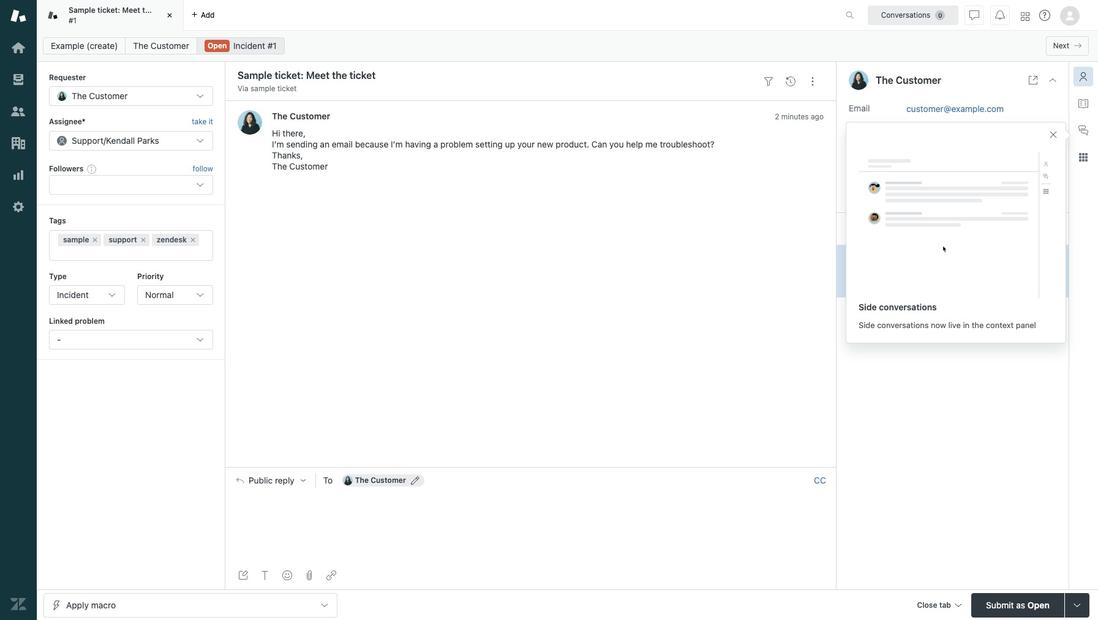 Task type: vqa. For each thing, say whether or not it's contained in the screenshot.
Chat now button at the right of page
no



Task type: locate. For each thing, give the bounding box(es) containing it.
customer inside requester element
[[89, 91, 128, 101]]

#1 up example
[[69, 16, 77, 25]]

meet
[[122, 6, 140, 15], [932, 252, 952, 263]]

normal
[[145, 290, 174, 300]]

conversations down side conversations
[[877, 320, 929, 330]]

1 horizontal spatial the
[[954, 252, 967, 263]]

the down requester
[[72, 91, 87, 101]]

0 horizontal spatial #1
[[69, 16, 77, 25]]

the inside sample ticket: meet the ticket button
[[954, 252, 967, 263]]

i'm
[[272, 139, 284, 150], [391, 139, 403, 150]]

draft mode image
[[238, 571, 248, 581]]

close image
[[164, 9, 176, 21]]

open down add
[[208, 41, 227, 50]]

the
[[142, 6, 154, 15], [954, 252, 967, 263], [972, 320, 984, 330]]

to
[[323, 476, 333, 486]]

panel
[[1016, 320, 1037, 330]]

the customer link up there,
[[272, 111, 330, 122]]

ticket:
[[97, 6, 120, 15], [905, 252, 929, 263]]

0 horizontal spatial ticket:
[[97, 6, 120, 15]]

0 horizontal spatial meet
[[122, 6, 140, 15]]

1 horizontal spatial open
[[1028, 600, 1050, 611]]

1 horizontal spatial meet
[[932, 252, 952, 263]]

take
[[192, 117, 207, 126]]

remove image for sample
[[92, 236, 99, 244]]

customer up /
[[89, 91, 128, 101]]

email
[[849, 103, 870, 113]]

sample right via
[[251, 84, 275, 93]]

0 vertical spatial ticket
[[156, 6, 176, 15]]

conversations
[[879, 302, 937, 312], [877, 320, 929, 330]]

tab
[[37, 0, 184, 31]]

1 horizontal spatial incident
[[233, 40, 265, 51]]

2 side from the top
[[859, 320, 875, 330]]

ticket: inside sample ticket: meet the ticket button
[[905, 252, 929, 263]]

1 vertical spatial open
[[1028, 600, 1050, 611]]

1 horizontal spatial remove image
[[140, 236, 147, 244]]

1 horizontal spatial ticket:
[[905, 252, 929, 263]]

0 vertical spatial the customer link
[[125, 37, 197, 55]]

ticket: for sample ticket: meet the ticket
[[905, 252, 929, 263]]

#1
[[69, 16, 77, 25], [268, 40, 277, 51]]

ticket: inside sample ticket: meet the ticket #1
[[97, 6, 120, 15]]

open right as
[[1028, 600, 1050, 611]]

remove image
[[92, 236, 99, 244], [140, 236, 147, 244]]

ticket: for sample ticket: meet the ticket #1
[[97, 6, 120, 15]]

0 vertical spatial sample
[[69, 6, 95, 15]]

add attachment image
[[305, 571, 314, 581]]

2 horizontal spatial the
[[972, 320, 984, 330]]

up
[[505, 139, 515, 150]]

followers
[[49, 164, 83, 173]]

ticket: down interactions
[[905, 252, 929, 263]]

1 horizontal spatial #1
[[268, 40, 277, 51]]

0 horizontal spatial the
[[142, 6, 154, 15]]

-
[[57, 335, 61, 345]]

1 vertical spatial problem
[[75, 317, 105, 326]]

2
[[775, 112, 780, 122]]

close
[[917, 601, 938, 610]]

1 horizontal spatial the customer link
[[272, 111, 330, 122]]

0 horizontal spatial open
[[208, 41, 227, 50]]

the
[[133, 40, 148, 51], [876, 75, 894, 86], [72, 91, 87, 101], [272, 111, 288, 122], [272, 161, 287, 172], [355, 476, 369, 485]]

1 horizontal spatial problem
[[441, 139, 473, 150]]

ticket for sample ticket: meet the ticket #1
[[156, 6, 176, 15]]

sample ticket: meet the ticket button
[[837, 245, 1069, 297]]

the for sample ticket: meet the ticket #1
[[142, 6, 154, 15]]

i'm down hi
[[272, 139, 284, 150]]

1 vertical spatial #1
[[268, 40, 277, 51]]

customer
[[151, 40, 189, 51], [896, 75, 942, 86], [89, 91, 128, 101], [290, 111, 330, 122], [289, 161, 328, 172], [371, 476, 406, 485]]

the for sample ticket: meet the ticket
[[954, 252, 967, 263]]

0 horizontal spatial sample
[[63, 235, 89, 244]]

sample inside sample ticket: meet the ticket button
[[873, 252, 903, 263]]

hi there, i'm sending an email because i'm having a problem setting up your new product. can you help me troubleshoot? thanks, the customer
[[272, 128, 715, 172]]

1 vertical spatial incident
[[57, 290, 89, 300]]

assignee* element
[[49, 131, 213, 151]]

0 vertical spatial ticket:
[[97, 6, 120, 15]]

#1 inside sample ticket: meet the ticket #1
[[69, 16, 77, 25]]

1 vertical spatial ticket:
[[905, 252, 929, 263]]

1 vertical spatial side
[[859, 320, 875, 330]]

info on adding followers image
[[87, 164, 97, 174]]

2 horizontal spatial ticket
[[969, 252, 991, 263]]

ago
[[811, 112, 824, 122]]

sample inside sample ticket: meet the ticket #1
[[69, 6, 95, 15]]

the inside the "hi there, i'm sending an email because i'm having a problem setting up your new product. can you help me troubleshoot? thanks, the customer"
[[272, 161, 287, 172]]

customer down sending
[[289, 161, 328, 172]]

0 horizontal spatial i'm
[[272, 139, 284, 150]]

incident
[[233, 40, 265, 51], [57, 290, 89, 300]]

problem right a
[[441, 139, 473, 150]]

0 vertical spatial the
[[142, 6, 154, 15]]

0 vertical spatial sample
[[251, 84, 275, 93]]

support
[[72, 135, 104, 146]]

zendesk
[[157, 235, 187, 244]]

the customer
[[133, 40, 189, 51], [876, 75, 942, 86], [72, 91, 128, 101], [272, 111, 330, 122], [355, 476, 406, 485]]

the inside sample ticket: meet the ticket #1
[[142, 6, 154, 15]]

i'm left having
[[391, 139, 403, 150]]

open
[[208, 41, 227, 50], [1028, 600, 1050, 611]]

0 horizontal spatial remove image
[[92, 236, 99, 244]]

support
[[109, 235, 137, 244]]

get started image
[[10, 40, 26, 56]]

1 horizontal spatial i'm
[[391, 139, 403, 150]]

problem down incident popup button
[[75, 317, 105, 326]]

1 vertical spatial meet
[[932, 252, 952, 263]]

new
[[537, 139, 554, 150]]

the customer down close image
[[133, 40, 189, 51]]

1 vertical spatial sample
[[873, 252, 903, 263]]

1 vertical spatial conversations
[[877, 320, 929, 330]]

ticket inside sample ticket: meet the ticket #1
[[156, 6, 176, 15]]

0 vertical spatial side
[[859, 302, 877, 312]]

1 horizontal spatial sample
[[251, 84, 275, 93]]

tab
[[940, 601, 952, 610]]

1 vertical spatial sample
[[63, 235, 89, 244]]

2 vertical spatial the
[[972, 320, 984, 330]]

the customer link down close image
[[125, 37, 197, 55]]

0 vertical spatial #1
[[69, 16, 77, 25]]

conversations for side conversations
[[879, 302, 937, 312]]

remove image right support
[[140, 236, 147, 244]]

add link (cmd k) image
[[327, 571, 336, 581]]

1 remove image from the left
[[92, 236, 99, 244]]

sample
[[251, 84, 275, 93], [63, 235, 89, 244]]

0 vertical spatial problem
[[441, 139, 473, 150]]

requester element
[[49, 87, 213, 106]]

example (create)
[[51, 40, 118, 51]]

submit
[[986, 600, 1014, 611]]

conversations up now
[[879, 302, 937, 312]]

the customer down requester
[[72, 91, 128, 101]]

incident up via
[[233, 40, 265, 51]]

the up hi
[[272, 111, 288, 122]]

sample down tags
[[63, 235, 89, 244]]

1 i'm from the left
[[272, 139, 284, 150]]

1 vertical spatial the
[[954, 252, 967, 263]]

linked problem
[[49, 317, 105, 326]]

meet inside sample ticket: meet the ticket #1
[[122, 6, 140, 15]]

zendesk image
[[10, 597, 26, 613]]

side conversations now live in the context panel
[[859, 320, 1037, 330]]

the inside requester element
[[72, 91, 87, 101]]

incident down type
[[57, 290, 89, 300]]

meet inside button
[[932, 252, 952, 263]]

customer down close image
[[151, 40, 189, 51]]

linked problem element
[[49, 330, 213, 350]]

the customer up there,
[[272, 111, 330, 122]]

0 horizontal spatial incident
[[57, 290, 89, 300]]

0 horizontal spatial ticket
[[156, 6, 176, 15]]

1 vertical spatial ticket
[[278, 84, 297, 93]]

0 vertical spatial open
[[208, 41, 227, 50]]

organizations image
[[10, 135, 26, 151]]

support / kendall parks
[[72, 135, 159, 146]]

me
[[646, 139, 658, 150]]

tabs tab list
[[37, 0, 833, 31]]

sample ticket: meet the ticket
[[873, 252, 991, 263]]

incident inside popup button
[[57, 290, 89, 300]]

0 vertical spatial meet
[[122, 6, 140, 15]]

(create)
[[87, 40, 118, 51]]

it
[[209, 117, 213, 126]]

customer context image
[[1079, 72, 1089, 81]]

the customer link
[[125, 37, 197, 55], [272, 111, 330, 122]]

customer inside the "hi there, i'm sending an email because i'm having a problem setting up your new product. can you help me troubleshoot? thanks, the customer"
[[289, 161, 328, 172]]

problem
[[441, 139, 473, 150], [75, 317, 105, 326]]

sample up example (create)
[[69, 6, 95, 15]]

customers image
[[10, 104, 26, 119]]

the down sample ticket: meet the ticket #1
[[133, 40, 148, 51]]

#1 up via sample ticket
[[268, 40, 277, 51]]

customer left edit user image
[[371, 476, 406, 485]]

edit user image
[[411, 477, 420, 485]]

side
[[859, 302, 877, 312], [859, 320, 875, 330]]

ticket: up (create)
[[97, 6, 120, 15]]

your
[[518, 139, 535, 150]]

0 vertical spatial incident
[[233, 40, 265, 51]]

the down thanks, at the left of the page
[[272, 161, 287, 172]]

ticket inside button
[[969, 252, 991, 263]]

sample for sample ticket: meet the ticket #1
[[69, 6, 95, 15]]

events image
[[786, 76, 796, 86]]

0 horizontal spatial problem
[[75, 317, 105, 326]]

interactions
[[852, 226, 907, 237]]

close image
[[1048, 75, 1058, 85]]

1 side from the top
[[859, 302, 877, 312]]

local
[[849, 122, 870, 133]]

add button
[[184, 0, 222, 30]]

incident inside secondary element
[[233, 40, 265, 51]]

ticket actions image
[[808, 76, 818, 86]]

remove image for support
[[140, 236, 147, 244]]

can
[[592, 139, 607, 150]]

0 horizontal spatial sample
[[69, 6, 95, 15]]

0 horizontal spatial the customer link
[[125, 37, 197, 55]]

sample for sample ticket: meet the ticket
[[873, 252, 903, 263]]

2 minutes ago
[[775, 112, 824, 122]]

ticket
[[156, 6, 176, 15], [278, 84, 297, 93], [969, 252, 991, 263]]

take it
[[192, 117, 213, 126]]

1 horizontal spatial sample
[[873, 252, 903, 263]]

views image
[[10, 72, 26, 88]]

0 vertical spatial conversations
[[879, 302, 937, 312]]

apply
[[66, 600, 89, 611]]

sample down interactions
[[873, 252, 903, 263]]

side conversations
[[859, 302, 937, 312]]

remove image left support
[[92, 236, 99, 244]]

2 remove image from the left
[[140, 236, 147, 244]]

2 vertical spatial ticket
[[969, 252, 991, 263]]



Task type: describe. For each thing, give the bounding box(es) containing it.
having
[[405, 139, 431, 150]]

format text image
[[260, 571, 270, 581]]

avatar image
[[238, 111, 262, 135]]

apply macro
[[66, 600, 116, 611]]

close tab button
[[912, 593, 967, 620]]

you
[[610, 139, 624, 150]]

customer@example.com
[[907, 103, 1004, 114]]

the customer right customer@example.com "image"
[[355, 476, 406, 485]]

/
[[104, 135, 106, 146]]

remove image
[[189, 236, 197, 244]]

assignee*
[[49, 117, 86, 126]]

follow button
[[193, 164, 213, 175]]

the customer link inside secondary element
[[125, 37, 197, 55]]

hide composer image
[[526, 463, 536, 473]]

help
[[626, 139, 643, 150]]

minutes
[[782, 112, 809, 122]]

customer up customer@example.com at top right
[[896, 75, 942, 86]]

thanks,
[[272, 150, 303, 161]]

take it button
[[192, 116, 213, 129]]

knowledge image
[[1079, 99, 1089, 108]]

email
[[332, 139, 353, 150]]

follow
[[193, 164, 213, 173]]

context
[[986, 320, 1014, 330]]

incident button
[[49, 285, 125, 305]]

view more details image
[[1029, 75, 1039, 85]]

conversations
[[881, 10, 931, 19]]

public reply button
[[225, 468, 315, 494]]

1 vertical spatial the customer link
[[272, 111, 330, 122]]

the customer inside 'link'
[[133, 40, 189, 51]]

the right customer@example.com "image"
[[355, 476, 369, 485]]

displays possible ticket submission types image
[[1073, 601, 1083, 611]]

apps image
[[1079, 153, 1089, 162]]

problem inside the "hi there, i'm sending an email because i'm having a problem setting up your new product. can you help me troubleshoot? thanks, the customer"
[[441, 139, 473, 150]]

hi
[[272, 128, 280, 139]]

there,
[[283, 128, 306, 139]]

customer inside secondary element
[[151, 40, 189, 51]]

tags
[[49, 216, 66, 226]]

notifications image
[[996, 10, 1005, 20]]

insert emojis image
[[282, 571, 292, 581]]

side for side conversations
[[859, 302, 877, 312]]

next
[[1054, 41, 1070, 50]]

open inside secondary element
[[208, 41, 227, 50]]

get help image
[[1040, 10, 1051, 21]]

live
[[949, 320, 961, 330]]

Add user notes text field
[[907, 161, 1054, 203]]

public reply
[[249, 476, 295, 486]]

incident for incident #1
[[233, 40, 265, 51]]

tab containing sample ticket: meet the ticket
[[37, 0, 184, 31]]

product.
[[556, 139, 590, 150]]

example
[[51, 40, 84, 51]]

a
[[434, 139, 438, 150]]

normal button
[[137, 285, 213, 305]]

next button
[[1046, 36, 1089, 56]]

in
[[963, 320, 970, 330]]

customer@example.com image
[[343, 476, 353, 486]]

the customer inside requester element
[[72, 91, 128, 101]]

as
[[1017, 600, 1026, 611]]

via
[[238, 84, 249, 93]]

admin image
[[10, 199, 26, 215]]

Subject field
[[235, 68, 755, 83]]

requester
[[49, 73, 86, 82]]

public
[[249, 476, 273, 486]]

time
[[872, 122, 890, 133]]

conversations for side conversations now live in the context panel
[[877, 320, 929, 330]]

meet for sample ticket: meet the ticket
[[932, 252, 952, 263]]

example (create) button
[[43, 37, 126, 55]]

meet for sample ticket: meet the ticket #1
[[122, 6, 140, 15]]

zendesk support image
[[10, 8, 26, 24]]

add
[[201, 10, 215, 19]]

notes
[[849, 161, 873, 172]]

via sample ticket
[[238, 84, 297, 93]]

troubleshoot?
[[660, 139, 715, 150]]

customer up there,
[[290, 111, 330, 122]]

main element
[[0, 0, 37, 621]]

reply
[[275, 476, 295, 486]]

cc button
[[814, 476, 827, 487]]

cc
[[814, 476, 826, 486]]

macro
[[91, 600, 116, 611]]

side for side conversations now live in the context panel
[[859, 320, 875, 330]]

kendall
[[106, 135, 135, 146]]

close tab
[[917, 601, 952, 610]]

ticket for sample ticket: meet the ticket
[[969, 252, 991, 263]]

local time
[[849, 122, 890, 133]]

2 minutes ago text field
[[775, 112, 824, 122]]

the right user icon
[[876, 75, 894, 86]]

button displays agent's chat status as invisible. image
[[970, 10, 980, 20]]

conversations button
[[868, 5, 959, 25]]

type
[[49, 272, 67, 281]]

parks
[[137, 135, 159, 146]]

linked
[[49, 317, 73, 326]]

because
[[355, 139, 389, 150]]

incident for incident
[[57, 290, 89, 300]]

sample ticket: meet the ticket #1
[[69, 6, 176, 25]]

the inside secondary element
[[133, 40, 148, 51]]

zendesk products image
[[1021, 12, 1030, 21]]

now
[[931, 320, 947, 330]]

secondary element
[[37, 34, 1099, 58]]

#1 inside secondary element
[[268, 40, 277, 51]]

incident #1
[[233, 40, 277, 51]]

user image
[[849, 70, 869, 90]]

setting
[[476, 139, 503, 150]]

reporting image
[[10, 167, 26, 183]]

2 i'm from the left
[[391, 139, 403, 150]]

filter image
[[764, 76, 774, 86]]

1 horizontal spatial ticket
[[278, 84, 297, 93]]

the customer right user icon
[[876, 75, 942, 86]]

sending
[[286, 139, 318, 150]]

submit as open
[[986, 600, 1050, 611]]

priority
[[137, 272, 164, 281]]

an
[[320, 139, 330, 150]]

followers element
[[49, 175, 213, 195]]



